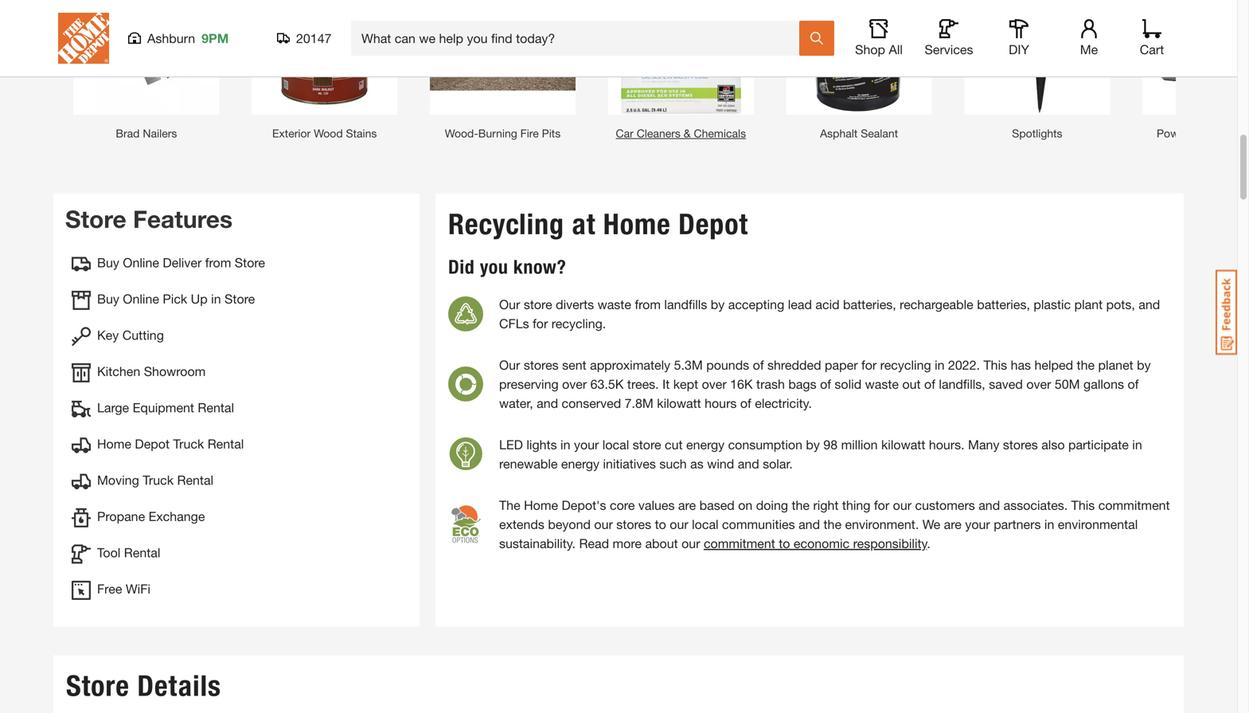 Task type: vqa. For each thing, say whether or not it's contained in the screenshot.
economic
yes



Task type: locate. For each thing, give the bounding box(es) containing it.
to inside 'the home depot's core values are based on doing the right thing for our customers and associates. this commitment extends beyond our stores to our local communities and the environment. we are your partners in environmental sustainability. read more about our'
[[655, 517, 667, 532]]

online left deliver
[[123, 255, 159, 270]]

0 vertical spatial your
[[574, 437, 599, 452]]

trees.
[[628, 376, 659, 392]]

by inside the led lights in your local store cut energy consumption by 98 million kilowatt hours. many stores also participate in renewable energy initiatives such as wind and solar.
[[807, 437, 820, 452]]

3 eco_image image from the top
[[449, 437, 484, 472]]

0 horizontal spatial the
[[792, 498, 810, 513]]

from right deliver
[[205, 255, 231, 270]]

batteries, right acid
[[844, 297, 897, 312]]

waste inside our store diverts waste from landfills by accepting lead acid batteries, rechargeable batteries, plastic plant pots, and cfls for recycling.
[[598, 297, 632, 312]]

waste
[[598, 297, 632, 312], [866, 376, 899, 392]]

1 horizontal spatial kilowatt
[[882, 437, 926, 452]]

2 horizontal spatial by
[[1138, 357, 1152, 372]]

stores up preserving
[[524, 357, 559, 372]]

by inside our store diverts waste from landfills by accepting lead acid batteries, rechargeable batteries, plastic plant pots, and cfls for recycling.
[[711, 297, 725, 312]]

fire
[[521, 127, 539, 140]]

2 vertical spatial for
[[875, 498, 890, 513]]

up
[[191, 291, 208, 306]]

1 horizontal spatial your
[[966, 517, 991, 532]]

7.8m
[[625, 396, 654, 411]]

your down conserved
[[574, 437, 599, 452]]

0 horizontal spatial tool
[[97, 545, 121, 560]]

1 horizontal spatial waste
[[866, 376, 899, 392]]

to
[[655, 517, 667, 532], [779, 536, 791, 551]]

buy down the store features
[[97, 255, 119, 270]]

of up the trash
[[753, 357, 764, 372]]

local down based
[[692, 517, 719, 532]]

brad
[[116, 127, 140, 140]]

spotlights
[[1013, 127, 1063, 140]]

consumption
[[729, 437, 803, 452]]

by
[[711, 297, 725, 312], [1138, 357, 1152, 372], [807, 437, 820, 452]]

store up cfls
[[524, 297, 553, 312]]

responsibility
[[854, 536, 928, 551]]

2 horizontal spatial over
[[1027, 376, 1052, 392]]

energy up the as
[[687, 437, 725, 452]]

1 horizontal spatial over
[[702, 376, 727, 392]]

by right planet
[[1138, 357, 1152, 372]]

from inside our store diverts waste from landfills by accepting lead acid batteries, rechargeable batteries, plastic plant pots, and cfls for recycling.
[[635, 297, 661, 312]]

2 horizontal spatial home
[[604, 207, 671, 241]]

led lights in your local store cut energy consumption by 98 million kilowatt hours. many stores also participate in renewable energy initiatives such as wind and solar.
[[499, 437, 1143, 471]]

1 vertical spatial local
[[692, 517, 719, 532]]

this up saved
[[984, 357, 1008, 372]]

the up gallons
[[1078, 357, 1095, 372]]

initiatives
[[603, 456, 656, 471]]

9pm
[[202, 31, 229, 46]]

energy up depot's
[[562, 456, 600, 471]]

local up initiatives
[[603, 437, 630, 452]]

our right about
[[682, 536, 701, 551]]

1 vertical spatial by
[[1138, 357, 1152, 372]]

all
[[889, 42, 903, 57]]

0 horizontal spatial home
[[97, 436, 131, 451]]

1 horizontal spatial home
[[524, 498, 559, 513]]

wood-
[[445, 127, 479, 140]]

2 our from the top
[[499, 357, 521, 372]]

in left 2022.
[[935, 357, 945, 372]]

2 horizontal spatial the
[[1078, 357, 1095, 372]]

our up cfls
[[499, 297, 521, 312]]

store features
[[65, 205, 233, 233]]

1 horizontal spatial stores
[[617, 517, 652, 532]]

online
[[123, 255, 159, 270], [123, 291, 159, 306]]

key cutting
[[97, 327, 164, 343]]

our store diverts waste from landfills by accepting lead acid batteries, rechargeable batteries, plastic plant pots, and cfls for recycling.
[[499, 297, 1161, 331]]

online for deliver
[[123, 255, 159, 270]]

1 over from the left
[[563, 376, 587, 392]]

1 horizontal spatial to
[[779, 536, 791, 551]]

over
[[563, 376, 587, 392], [702, 376, 727, 392], [1027, 376, 1052, 392]]

our up preserving
[[499, 357, 521, 372]]

eco_image image left water,
[[449, 366, 484, 402]]

in down associates.
[[1045, 517, 1055, 532]]

your
[[574, 437, 599, 452], [966, 517, 991, 532]]

environment.
[[846, 517, 920, 532]]

1 vertical spatial stores
[[1004, 437, 1039, 452]]

water,
[[499, 396, 533, 411]]

1 vertical spatial for
[[862, 357, 877, 372]]

rental up wifi
[[124, 545, 160, 560]]

0 horizontal spatial local
[[603, 437, 630, 452]]

0 vertical spatial waste
[[598, 297, 632, 312]]

buy up key
[[97, 291, 119, 306]]

sustainability.
[[499, 536, 576, 551]]

0 vertical spatial energy
[[687, 437, 725, 452]]

1 horizontal spatial depot
[[679, 207, 749, 241]]

2 vertical spatial home
[[524, 498, 559, 513]]

home up extends on the bottom
[[524, 498, 559, 513]]

the
[[1078, 357, 1095, 372], [792, 498, 810, 513], [824, 517, 842, 532]]

eco_image image
[[449, 296, 484, 331], [449, 366, 484, 402], [449, 437, 484, 472], [449, 502, 484, 547]]

2 online from the top
[[123, 291, 159, 306]]

&
[[684, 127, 691, 140]]

1 online from the top
[[123, 255, 159, 270]]

the inside our stores sent approximately 5.3m pounds of shredded paper for recycling in 2022. this has helped the planet by preserving over 63.5k trees. it kept over 16k trash bags of solid waste out of landfills, saved over 50m gallons of water, and conserved 7.8m kilowatt hours of electricity.
[[1078, 357, 1095, 372]]

me button
[[1064, 19, 1115, 57]]

waste left the out
[[866, 376, 899, 392]]

energy
[[687, 437, 725, 452], [562, 456, 600, 471]]

1 vertical spatial kilowatt
[[882, 437, 926, 452]]

cfls
[[499, 316, 529, 331]]

by right landfills
[[711, 297, 725, 312]]

store details
[[66, 668, 221, 703]]

this inside our stores sent approximately 5.3m pounds of shredded paper for recycling in 2022. this has helped the planet by preserving over 63.5k trees. it kept over 16k trash bags of solid waste out of landfills, saved over 50m gallons of water, and conserved 7.8m kilowatt hours of electricity.
[[984, 357, 1008, 372]]

for right paper
[[862, 357, 877, 372]]

to up about
[[655, 517, 667, 532]]

1 buy from the top
[[97, 255, 119, 270]]

1 horizontal spatial this
[[1072, 498, 1096, 513]]

solid
[[835, 376, 862, 392]]

1 horizontal spatial by
[[807, 437, 820, 452]]

for inside 'the home depot's core values are based on doing the right thing for our customers and associates. this commitment extends beyond our stores to our local communities and the environment. we are your partners in environmental sustainability. read more about our'
[[875, 498, 890, 513]]

exterior wood stains image
[[252, 0, 398, 115]]

0 horizontal spatial waste
[[598, 297, 632, 312]]

online left pick
[[123, 291, 159, 306]]

1 horizontal spatial commitment
[[1099, 498, 1171, 513]]

exterior
[[272, 127, 311, 140]]

and up commitment to economic responsibility link
[[799, 517, 821, 532]]

0 horizontal spatial store
[[524, 297, 553, 312]]

sealant
[[861, 127, 899, 140]]

truck up propane exchange
[[143, 472, 174, 488]]

1 eco_image image from the top
[[449, 296, 484, 331]]

0 horizontal spatial from
[[205, 255, 231, 270]]

and down consumption
[[738, 456, 760, 471]]

0 vertical spatial store
[[524, 297, 553, 312]]

2 eco_image image from the top
[[449, 366, 484, 402]]

moving
[[97, 472, 139, 488]]

stores left also
[[1004, 437, 1039, 452]]

buy
[[97, 255, 119, 270], [97, 291, 119, 306]]

0 horizontal spatial by
[[711, 297, 725, 312]]

your inside 'the home depot's core values are based on doing the right thing for our customers and associates. this commitment extends beyond our stores to our local communities and the environment. we are your partners in environmental sustainability. read more about our'
[[966, 517, 991, 532]]

rental up exchange
[[177, 472, 214, 488]]

What can we help you find today? search field
[[362, 22, 799, 55]]

0 horizontal spatial over
[[563, 376, 587, 392]]

1 vertical spatial your
[[966, 517, 991, 532]]

eco_image image for the home depot's core values are based on doing the right thing for our customers and associates. this commitment extends beyond our stores to our local communities and the environment. we are your partners in environmental sustainability. read more about our
[[449, 502, 484, 547]]

0 vertical spatial are
[[679, 498, 696, 513]]

1 vertical spatial waste
[[866, 376, 899, 392]]

1 vertical spatial depot
[[135, 436, 170, 451]]

0 vertical spatial stores
[[524, 357, 559, 372]]

planet
[[1099, 357, 1134, 372]]

core
[[610, 498, 635, 513]]

1 horizontal spatial are
[[945, 517, 962, 532]]

recycling
[[881, 357, 932, 372]]

know?
[[514, 255, 567, 278]]

1 vertical spatial home
[[97, 436, 131, 451]]

cart
[[1141, 42, 1165, 57]]

2 vertical spatial by
[[807, 437, 820, 452]]

2 vertical spatial stores
[[617, 517, 652, 532]]

home
[[604, 207, 671, 241], [97, 436, 131, 451], [524, 498, 559, 513]]

1 vertical spatial this
[[1072, 498, 1096, 513]]

your down customers
[[966, 517, 991, 532]]

0 horizontal spatial kilowatt
[[657, 396, 702, 411]]

online for pick
[[123, 291, 159, 306]]

our inside our store diverts waste from landfills by accepting lead acid batteries, rechargeable batteries, plastic plant pots, and cfls for recycling.
[[499, 297, 521, 312]]

0 vertical spatial kilowatt
[[657, 396, 702, 411]]

power tool combo link
[[1143, 0, 1250, 140]]

and inside the led lights in your local store cut energy consumption by 98 million kilowatt hours. many stores also participate in renewable energy initiatives such as wind and solar.
[[738, 456, 760, 471]]

0 horizontal spatial this
[[984, 357, 1008, 372]]

tool right power
[[1192, 127, 1213, 140]]

eco_image image for led lights in your local store cut energy consumption by 98 million kilowatt hours. many stores also participate in renewable energy initiatives such as wind and solar.
[[449, 437, 484, 472]]

tool up free
[[97, 545, 121, 560]]

and right pots,
[[1139, 297, 1161, 312]]

1 horizontal spatial the
[[824, 517, 842, 532]]

to down communities
[[779, 536, 791, 551]]

the left right
[[792, 498, 810, 513]]

shredded
[[768, 357, 822, 372]]

from left landfills
[[635, 297, 661, 312]]

0 vertical spatial commitment
[[1099, 498, 1171, 513]]

3 over from the left
[[1027, 376, 1052, 392]]

eco_image image left the
[[449, 502, 484, 547]]

1 our from the top
[[499, 297, 521, 312]]

0 vertical spatial our
[[499, 297, 521, 312]]

over down helped
[[1027, 376, 1052, 392]]

and up partners
[[979, 498, 1001, 513]]

economic
[[794, 536, 850, 551]]

eco_image image left led
[[449, 437, 484, 472]]

kilowatt left hours.
[[882, 437, 926, 452]]

over up hours
[[702, 376, 727, 392]]

this
[[984, 357, 1008, 372], [1072, 498, 1096, 513]]

our
[[499, 297, 521, 312], [499, 357, 521, 372]]

1 vertical spatial online
[[123, 291, 159, 306]]

features
[[133, 205, 233, 233]]

for right cfls
[[533, 316, 548, 331]]

commitment up environmental
[[1099, 498, 1171, 513]]

for up environment. at right bottom
[[875, 498, 890, 513]]

helped
[[1035, 357, 1074, 372]]

car cleaners & chemicals image
[[608, 0, 754, 115]]

exterior wood stains
[[272, 127, 377, 140]]

0 vertical spatial online
[[123, 255, 159, 270]]

rechargeable
[[900, 297, 974, 312]]

home down the large
[[97, 436, 131, 451]]

0 vertical spatial by
[[711, 297, 725, 312]]

0 vertical spatial local
[[603, 437, 630, 452]]

0 vertical spatial the
[[1078, 357, 1095, 372]]

0 horizontal spatial batteries,
[[844, 297, 897, 312]]

asphalt
[[821, 127, 858, 140]]

our
[[894, 498, 912, 513], [595, 517, 613, 532], [670, 517, 689, 532], [682, 536, 701, 551]]

0 vertical spatial buy
[[97, 255, 119, 270]]

0 horizontal spatial energy
[[562, 456, 600, 471]]

store inside the led lights in your local store cut energy consumption by 98 million kilowatt hours. many stores also participate in renewable energy initiatives such as wind and solar.
[[633, 437, 662, 452]]

led
[[499, 437, 523, 452]]

kilowatt down kept
[[657, 396, 702, 411]]

1 horizontal spatial store
[[633, 437, 662, 452]]

are left based
[[679, 498, 696, 513]]

the down right
[[824, 517, 842, 532]]

1 vertical spatial from
[[635, 297, 661, 312]]

lead
[[788, 297, 813, 312]]

0 horizontal spatial your
[[574, 437, 599, 452]]

and inside our store diverts waste from landfills by accepting lead acid batteries, rechargeable batteries, plastic plant pots, and cfls for recycling.
[[1139, 297, 1161, 312]]

at
[[572, 207, 596, 241]]

our up about
[[670, 517, 689, 532]]

over down the sent
[[563, 376, 587, 392]]

eco_image image down did
[[449, 296, 484, 331]]

1 vertical spatial are
[[945, 517, 962, 532]]

1 horizontal spatial tool
[[1192, 127, 1213, 140]]

landfills
[[665, 297, 708, 312]]

1 horizontal spatial local
[[692, 517, 719, 532]]

store up initiatives
[[633, 437, 662, 452]]

our for our stores sent approximately 5.3m pounds of shredded paper for recycling in 2022. this has helped the planet by preserving over 63.5k trees. it kept over 16k trash bags of solid waste out of landfills, saved over 50m gallons of water, and conserved 7.8m kilowatt hours of electricity.
[[499, 357, 521, 372]]

local inside the led lights in your local store cut energy consumption by 98 million kilowatt hours. many stores also participate in renewable energy initiatives such as wind and solar.
[[603, 437, 630, 452]]

by inside our stores sent approximately 5.3m pounds of shredded paper for recycling in 2022. this has helped the planet by preserving over 63.5k trees. it kept over 16k trash bags of solid waste out of landfills, saved over 50m gallons of water, and conserved 7.8m kilowatt hours of electricity.
[[1138, 357, 1152, 372]]

1 horizontal spatial batteries,
[[978, 297, 1031, 312]]

in right up
[[211, 291, 221, 306]]

1 vertical spatial commitment
[[704, 536, 776, 551]]

from
[[205, 255, 231, 270], [635, 297, 661, 312]]

16k
[[731, 376, 753, 392]]

brad nailers image
[[74, 0, 219, 115]]

plant
[[1075, 297, 1104, 312]]

stores inside our stores sent approximately 5.3m pounds of shredded paper for recycling in 2022. this has helped the planet by preserving over 63.5k trees. it kept over 16k trash bags of solid waste out of landfills, saved over 50m gallons of water, and conserved 7.8m kilowatt hours of electricity.
[[524, 357, 559, 372]]

50m
[[1055, 376, 1081, 392]]

0 vertical spatial depot
[[679, 207, 749, 241]]

spotlights link
[[965, 0, 1111, 140]]

0 vertical spatial this
[[984, 357, 1008, 372]]

kilowatt
[[657, 396, 702, 411], [882, 437, 926, 452]]

0 horizontal spatial to
[[655, 517, 667, 532]]

0 horizontal spatial are
[[679, 498, 696, 513]]

it
[[663, 376, 670, 392]]

our for our store diverts waste from landfills by accepting lead acid batteries, rechargeable batteries, plastic plant pots, and cfls for recycling.
[[499, 297, 521, 312]]

4 eco_image image from the top
[[449, 502, 484, 547]]

recycling.
[[552, 316, 606, 331]]

1 vertical spatial store
[[633, 437, 662, 452]]

kilowatt inside the led lights in your local store cut energy consumption by 98 million kilowatt hours. many stores also participate in renewable energy initiatives such as wind and solar.
[[882, 437, 926, 452]]

and inside our stores sent approximately 5.3m pounds of shredded paper for recycling in 2022. this has helped the planet by preserving over 63.5k trees. it kept over 16k trash bags of solid waste out of landfills, saved over 50m gallons of water, and conserved 7.8m kilowatt hours of electricity.
[[537, 396, 559, 411]]

this up environmental
[[1072, 498, 1096, 513]]

our inside our stores sent approximately 5.3m pounds of shredded paper for recycling in 2022. this has helped the planet by preserving over 63.5k trees. it kept over 16k trash bags of solid waste out of landfills, saved over 50m gallons of water, and conserved 7.8m kilowatt hours of electricity.
[[499, 357, 521, 372]]

free
[[97, 581, 122, 596]]

stores up more
[[617, 517, 652, 532]]

of down planet
[[1128, 376, 1140, 392]]

1 vertical spatial the
[[792, 498, 810, 513]]

20147
[[296, 31, 332, 46]]

truck down large equipment rental
[[173, 436, 204, 451]]

depot
[[679, 207, 749, 241], [135, 436, 170, 451]]

0 vertical spatial to
[[655, 517, 667, 532]]

local inside 'the home depot's core values are based on doing the right thing for our customers and associates. this commitment extends beyond our stores to our local communities and the environment. we are your partners in environmental sustainability. read more about our'
[[692, 517, 719, 532]]

1 vertical spatial our
[[499, 357, 521, 372]]

eco_image image for our store diverts waste from landfills by accepting lead acid batteries, rechargeable batteries, plastic plant pots, and cfls for recycling.
[[449, 296, 484, 331]]

0 horizontal spatial stores
[[524, 357, 559, 372]]

waste right the diverts
[[598, 297, 632, 312]]

2 horizontal spatial stores
[[1004, 437, 1039, 452]]

and down preserving
[[537, 396, 559, 411]]

0 vertical spatial for
[[533, 316, 548, 331]]

commitment down communities
[[704, 536, 776, 551]]

this inside 'the home depot's core values are based on doing the right thing for our customers and associates. this commitment extends beyond our stores to our local communities and the environment. we are your partners in environmental sustainability. read more about our'
[[1072, 498, 1096, 513]]

1 vertical spatial buy
[[97, 291, 119, 306]]

1 vertical spatial tool
[[97, 545, 121, 560]]

tool
[[1192, 127, 1213, 140], [97, 545, 121, 560]]

batteries, left plastic
[[978, 297, 1031, 312]]

of
[[753, 357, 764, 372], [821, 376, 832, 392], [925, 376, 936, 392], [1128, 376, 1140, 392], [741, 396, 752, 411]]

are down customers
[[945, 517, 962, 532]]

1 horizontal spatial from
[[635, 297, 661, 312]]

kitchen showroom
[[97, 364, 206, 379]]

1 vertical spatial to
[[779, 536, 791, 551]]

by left 98
[[807, 437, 820, 452]]

2 buy from the top
[[97, 291, 119, 306]]

home right at
[[604, 207, 671, 241]]

extends
[[499, 517, 545, 532]]

wood-burning fire pits
[[445, 127, 561, 140]]

key
[[97, 327, 119, 343]]



Task type: describe. For each thing, give the bounding box(es) containing it.
gallons
[[1084, 376, 1125, 392]]

rental down large equipment rental
[[208, 436, 244, 451]]

the
[[499, 498, 521, 513]]

commitment to economic responsibility link
[[704, 536, 928, 551]]

based
[[700, 498, 735, 513]]

power tool combo
[[1158, 127, 1250, 140]]

our up environment. at right bottom
[[894, 498, 912, 513]]

car cleaners & chemicals
[[616, 127, 747, 140]]

recycling at home depot
[[449, 207, 749, 241]]

wifi
[[126, 581, 151, 596]]

diy button
[[994, 19, 1045, 57]]

1 vertical spatial truck
[[143, 472, 174, 488]]

solar.
[[763, 456, 793, 471]]

wind
[[708, 456, 735, 471]]

such
[[660, 456, 687, 471]]

diverts
[[556, 297, 594, 312]]

details
[[137, 668, 221, 703]]

.
[[928, 536, 931, 551]]

wood-burning fire pits image
[[430, 0, 576, 115]]

also
[[1042, 437, 1066, 452]]

ashburn
[[147, 31, 195, 46]]

63.5k
[[591, 376, 624, 392]]

brad nailers link
[[74, 0, 219, 140]]

large
[[97, 400, 129, 415]]

commitment inside 'the home depot's core values are based on doing the right thing for our customers and associates. this commitment extends beyond our stores to our local communities and the environment. we are your partners in environmental sustainability. read more about our'
[[1099, 498, 1171, 513]]

participate
[[1069, 437, 1130, 452]]

out
[[903, 376, 921, 392]]

home depot truck rental
[[97, 436, 244, 451]]

98
[[824, 437, 838, 452]]

for inside our stores sent approximately 5.3m pounds of shredded paper for recycling in 2022. this has helped the planet by preserving over 63.5k trees. it kept over 16k trash bags of solid waste out of landfills, saved over 50m gallons of water, and conserved 7.8m kilowatt hours of electricity.
[[862, 357, 877, 372]]

in right 'participate'
[[1133, 437, 1143, 452]]

stores inside 'the home depot's core values are based on doing the right thing for our customers and associates. this commitment extends beyond our stores to our local communities and the environment. we are your partners in environmental sustainability. read more about our'
[[617, 517, 652, 532]]

large equipment rental
[[97, 400, 234, 415]]

stores inside the led lights in your local store cut energy consumption by 98 million kilowatt hours. many stores also participate in renewable energy initiatives such as wind and solar.
[[1004, 437, 1039, 452]]

equipment
[[133, 400, 194, 415]]

partners
[[994, 517, 1042, 532]]

0 horizontal spatial depot
[[135, 436, 170, 451]]

0 vertical spatial truck
[[173, 436, 204, 451]]

2022.
[[949, 357, 981, 372]]

20147 button
[[277, 30, 332, 46]]

2 over from the left
[[702, 376, 727, 392]]

asphalt sealant link
[[787, 0, 933, 140]]

0 vertical spatial from
[[205, 255, 231, 270]]

buy online pick up in store
[[97, 291, 255, 306]]

car cleaners & chemicals link
[[608, 0, 754, 140]]

eco_image image for our stores sent approximately 5.3m pounds of shredded paper for recycling in 2022. this has helped the planet by preserving over 63.5k trees. it kept over 16k trash bags of solid waste out of landfills, saved over 50m gallons of water, and conserved 7.8m kilowatt hours of electricity.
[[449, 366, 484, 402]]

environmental
[[1059, 517, 1139, 532]]

5.3m
[[674, 357, 703, 372]]

read
[[580, 536, 610, 551]]

kilowatt inside our stores sent approximately 5.3m pounds of shredded paper for recycling in 2022. this has helped the planet by preserving over 63.5k trees. it kept over 16k trash bags of solid waste out of landfills, saved over 50m gallons of water, and conserved 7.8m kilowatt hours of electricity.
[[657, 396, 702, 411]]

sent
[[563, 357, 587, 372]]

feedback link image
[[1216, 269, 1238, 355]]

trash
[[757, 376, 785, 392]]

for inside our store diverts waste from landfills by accepting lead acid batteries, rechargeable batteries, plastic plant pots, and cfls for recycling.
[[533, 316, 548, 331]]

of left solid
[[821, 376, 832, 392]]

free wifi
[[97, 581, 151, 596]]

commitment to economic responsibility .
[[704, 536, 931, 551]]

shop all
[[856, 42, 903, 57]]

hours
[[705, 396, 737, 411]]

saved
[[990, 376, 1024, 392]]

many
[[969, 437, 1000, 452]]

communities
[[723, 517, 796, 532]]

cart link
[[1135, 19, 1170, 57]]

exchange
[[149, 509, 205, 524]]

the home depot logo image
[[58, 13, 109, 64]]

pick
[[163, 291, 187, 306]]

burning
[[479, 127, 518, 140]]

electricity.
[[755, 396, 813, 411]]

as
[[691, 456, 704, 471]]

me
[[1081, 42, 1099, 57]]

our up the read
[[595, 517, 613, 532]]

home inside 'the home depot's core values are based on doing the right thing for our customers and associates. this commitment extends beyond our stores to our local communities and the environment. we are your partners in environmental sustainability. read more about our'
[[524, 498, 559, 513]]

asphalt sealant
[[821, 127, 899, 140]]

kitchen
[[97, 364, 140, 379]]

recycling
[[449, 207, 565, 241]]

2 batteries, from the left
[[978, 297, 1031, 312]]

in right lights
[[561, 437, 571, 452]]

renewable
[[499, 456, 558, 471]]

waste inside our stores sent approximately 5.3m pounds of shredded paper for recycling in 2022. this has helped the planet by preserving over 63.5k trees. it kept over 16k trash bags of solid waste out of landfills, saved over 50m gallons of water, and conserved 7.8m kilowatt hours of electricity.
[[866, 376, 899, 392]]

cut
[[665, 437, 683, 452]]

about
[[646, 536, 678, 551]]

has
[[1011, 357, 1032, 372]]

we
[[923, 517, 941, 532]]

accepting
[[729, 297, 785, 312]]

nailers
[[143, 127, 177, 140]]

shop all button
[[854, 19, 905, 57]]

of down 16k
[[741, 396, 752, 411]]

1 vertical spatial energy
[[562, 456, 600, 471]]

1 horizontal spatial energy
[[687, 437, 725, 452]]

buy for buy online pick up in store
[[97, 291, 119, 306]]

our stores sent approximately 5.3m pounds of shredded paper for recycling in 2022. this has helped the planet by preserving over 63.5k trees. it kept over 16k trash bags of solid waste out of landfills, saved over 50m gallons of water, and conserved 7.8m kilowatt hours of electricity.
[[499, 357, 1152, 411]]

in inside our stores sent approximately 5.3m pounds of shredded paper for recycling in 2022. this has helped the planet by preserving over 63.5k trees. it kept over 16k trash bags of solid waste out of landfills, saved over 50m gallons of water, and conserved 7.8m kilowatt hours of electricity.
[[935, 357, 945, 372]]

in inside 'the home depot's core values are based on doing the right thing for our customers and associates. this commitment extends beyond our stores to our local communities and the environment. we are your partners in environmental sustainability. read more about our'
[[1045, 517, 1055, 532]]

power tool combo kits image
[[1143, 0, 1250, 115]]

2 vertical spatial the
[[824, 517, 842, 532]]

power
[[1158, 127, 1189, 140]]

spotlights image
[[965, 0, 1111, 115]]

the home depot's core values are based on doing the right thing for our customers and associates. this commitment extends beyond our stores to our local communities and the environment. we are your partners in environmental sustainability. read more about our
[[499, 498, 1171, 551]]

cleaners
[[637, 127, 681, 140]]

on
[[739, 498, 753, 513]]

store inside our store diverts waste from landfills by accepting lead acid batteries, rechargeable batteries, plastic plant pots, and cfls for recycling.
[[524, 297, 553, 312]]

1 batteries, from the left
[[844, 297, 897, 312]]

pits
[[542, 127, 561, 140]]

rental right equipment
[[198, 400, 234, 415]]

0 vertical spatial tool
[[1192, 127, 1213, 140]]

buy for buy online deliver from store
[[97, 255, 119, 270]]

values
[[639, 498, 675, 513]]

asphalt sealant image
[[787, 0, 933, 115]]

0 horizontal spatial commitment
[[704, 536, 776, 551]]

cutting
[[122, 327, 164, 343]]

thing
[[843, 498, 871, 513]]

conserved
[[562, 396, 622, 411]]

wood-burning fire pits link
[[430, 0, 576, 140]]

bags
[[789, 376, 817, 392]]

of right the out
[[925, 376, 936, 392]]

your inside the led lights in your local store cut energy consumption by 98 million kilowatt hours. many stores also participate in renewable energy initiatives such as wind and solar.
[[574, 437, 599, 452]]

0 vertical spatial home
[[604, 207, 671, 241]]



